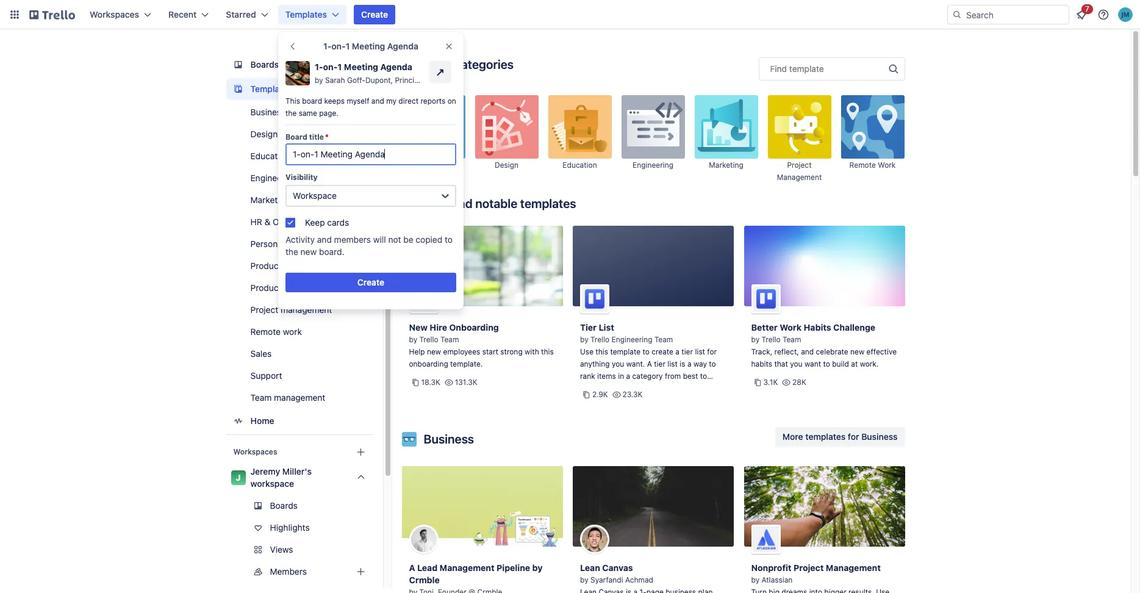 Task type: describe. For each thing, give the bounding box(es) containing it.
by inside the a lead management pipeline by crmble
[[532, 563, 543, 573]]

1- for 1-on-1 meeting agenda by sarah goff-dupont, principal writer @ atlassian
[[315, 62, 323, 72]]

1- for 1-on-1 meeting agenda
[[323, 41, 332, 51]]

28k
[[793, 378, 807, 387]]

management for project
[[826, 563, 881, 573]]

at
[[851, 359, 858, 369]]

board
[[286, 132, 307, 142]]

1 horizontal spatial remote work
[[850, 160, 896, 170]]

activity and members will not be copied to the new board.
[[286, 234, 453, 257]]

create a workspace image
[[354, 445, 368, 459]]

1 for 1-on-1 meeting agenda
[[346, 41, 350, 51]]

be
[[404, 234, 413, 245]]

find template
[[770, 63, 824, 74]]

0 vertical spatial design
[[250, 129, 278, 139]]

tier
[[580, 322, 597, 333]]

new and notable templates
[[424, 196, 576, 211]]

0 vertical spatial tier
[[682, 347, 693, 356]]

and inside activity and members will not be copied to the new board.
[[317, 234, 332, 245]]

not
[[388, 234, 401, 245]]

atlassian inside nonprofit project management by atlassian
[[762, 575, 793, 585]]

*
[[325, 132, 329, 142]]

education link for left engineering link
[[226, 146, 373, 166]]

from
[[665, 372, 681, 381]]

food
[[580, 408, 596, 417]]

tier list by trello engineering team use this template to create a tier list for anything you want. a tier list is a way to rank items in a category from best to worst. this could be: best nba players, goat'd pasta dishes, and tastiest fast food joints.
[[580, 322, 717, 417]]

management for lead
[[440, 563, 495, 573]]

onboarding
[[449, 322, 499, 333]]

jeremy
[[250, 466, 280, 477]]

workspace
[[250, 478, 294, 489]]

home image
[[231, 414, 246, 428]]

habits
[[751, 359, 773, 369]]

boards for views
[[270, 500, 298, 511]]

1 horizontal spatial education
[[563, 160, 597, 170]]

1 horizontal spatial project management link
[[768, 95, 831, 183]]

members
[[270, 566, 307, 577]]

achmad
[[625, 575, 653, 585]]

0 vertical spatial project management
[[777, 160, 822, 182]]

in
[[618, 372, 624, 381]]

principal
[[395, 76, 425, 85]]

worst.
[[580, 384, 601, 393]]

by inside nonprofit project management by atlassian
[[751, 575, 760, 585]]

by inside better work habits challenge by trello team track, reflect, and celebrate new effective habits that you want to build at work.
[[751, 335, 760, 344]]

challenge
[[834, 322, 876, 333]]

cards
[[327, 217, 349, 228]]

that
[[775, 359, 788, 369]]

marketing icon image
[[695, 95, 758, 159]]

0 horizontal spatial best
[[654, 384, 669, 393]]

3 forward image from the top
[[371, 586, 385, 593]]

back to home image
[[29, 5, 75, 24]]

2 horizontal spatial a
[[688, 359, 692, 369]]

create button inside primary element
[[354, 5, 395, 24]]

keep
[[305, 217, 325, 228]]

better work habits challenge by trello team track, reflect, and celebrate new effective habits that you want to build at work.
[[751, 322, 897, 369]]

1 vertical spatial list
[[668, 359, 678, 369]]

team inside tier list by trello engineering team use this template to create a tier list for anything you want. a tier list is a way to rank items in a category from best to worst. this could be: best nba players, goat'd pasta dishes, and tastiest fast food joints.
[[655, 335, 673, 344]]

featured categories
[[402, 57, 514, 71]]

on- for 1-on-1 meeting agenda by sarah goff-dupont, principal writer @ atlassian
[[323, 62, 338, 72]]

the inside activity and members will not be copied to the new board.
[[286, 247, 298, 257]]

1 for 1-on-1 meeting agenda by sarah goff-dupont, principal writer @ atlassian
[[338, 62, 342, 72]]

work.
[[860, 359, 879, 369]]

new for new and notable templates
[[424, 196, 449, 211]]

trello engineering team image
[[580, 284, 610, 314]]

to inside better work habits challenge by trello team track, reflect, and celebrate new effective habits that you want to build at work.
[[823, 359, 830, 369]]

and inside tier list by trello engineering team use this template to create a tier list for anything you want. a tier list is a way to rank items in a category from best to worst. this could be: best nba players, goat'd pasta dishes, and tastiest fast food joints.
[[656, 396, 669, 405]]

to up players,
[[700, 372, 707, 381]]

starred button
[[219, 5, 276, 24]]

7 notifications image
[[1075, 7, 1089, 22]]

template inside field
[[790, 63, 824, 74]]

rank
[[580, 372, 595, 381]]

more templates for business
[[783, 431, 898, 442]]

new inside better work habits challenge by trello team track, reflect, and celebrate new effective habits that you want to build at work.
[[851, 347, 865, 356]]

0 horizontal spatial templates
[[520, 196, 576, 211]]

this inside this board keeps myself and my direct reports on the same page.
[[286, 96, 300, 106]]

18.3k
[[421, 378, 441, 387]]

1 horizontal spatial remote work link
[[841, 95, 905, 183]]

toni, founder @ crmble image
[[409, 525, 438, 554]]

and inside better work habits challenge by trello team track, reflect, and celebrate new effective habits that you want to build at work.
[[801, 347, 814, 356]]

management down project management icon
[[777, 173, 822, 182]]

return to previous screen image
[[288, 41, 298, 51]]

fast
[[699, 396, 712, 405]]

Find template field
[[759, 57, 905, 81]]

forward image inside views link
[[371, 542, 385, 557]]

0 vertical spatial remote
[[850, 160, 876, 170]]

1 vertical spatial marketing
[[250, 195, 290, 205]]

team inside 'new hire onboarding by trello team help new employees start strong with this onboarding template.'
[[441, 335, 459, 344]]

goff-
[[347, 76, 366, 85]]

miller's
[[282, 466, 312, 477]]

1 vertical spatial templates
[[250, 84, 292, 94]]

product management link
[[226, 278, 373, 298]]

by inside tier list by trello engineering team use this template to create a tier list for anything you want. a tier list is a way to rank items in a category from best to worst. this could be: best nba players, goat'd pasta dishes, and tastiest fast food joints.
[[580, 335, 589, 344]]

is
[[680, 359, 686, 369]]

reports
[[421, 96, 446, 106]]

dupont,
[[366, 76, 393, 85]]

workspaces inside popup button
[[90, 9, 139, 20]]

team management
[[250, 392, 325, 403]]

hr & operations
[[250, 217, 316, 227]]

management down productivity link
[[284, 283, 335, 293]]

team management link
[[226, 388, 373, 408]]

habits
[[804, 322, 831, 333]]

myself
[[347, 96, 369, 106]]

meeting for 1-on-1 meeting agenda
[[352, 41, 385, 51]]

reflect,
[[775, 347, 799, 356]]

2.9k
[[592, 390, 608, 399]]

1 vertical spatial project
[[250, 304, 278, 315]]

primary element
[[0, 0, 1140, 29]]

product
[[250, 283, 282, 293]]

0 horizontal spatial remote work
[[250, 326, 302, 337]]

board
[[302, 96, 322, 106]]

notable
[[475, 196, 518, 211]]

3.1k
[[764, 378, 778, 387]]

employees
[[443, 347, 480, 356]]

joints.
[[598, 408, 619, 417]]

1 horizontal spatial a
[[676, 347, 680, 356]]

views
[[270, 544, 293, 555]]

recent button
[[161, 5, 216, 24]]

project management icon image
[[768, 95, 831, 159]]

business link for 'design' link related to engineering link to the right education link
[[402, 95, 465, 183]]

with
[[525, 347, 539, 356]]

and inside this board keeps myself and my direct reports on the same page.
[[372, 96, 384, 106]]

1 horizontal spatial best
[[683, 372, 698, 381]]

marketing link for left engineering link
[[226, 190, 373, 210]]

1 horizontal spatial engineering link
[[621, 95, 685, 183]]

for inside button
[[848, 431, 859, 442]]

design link for engineering link to the right education link
[[475, 95, 538, 183]]

support
[[250, 370, 282, 381]]

0 horizontal spatial engineering link
[[226, 168, 373, 188]]

board.
[[319, 247, 344, 257]]

track,
[[751, 347, 773, 356]]

this board keeps myself and my direct reports on the same page.
[[286, 96, 456, 118]]

marketing link for engineering link to the right
[[695, 95, 758, 183]]

1-on-1 meeting agenda
[[323, 41, 419, 51]]

0 vertical spatial marketing
[[709, 160, 744, 170]]

my
[[386, 96, 397, 106]]

1 horizontal spatial work
[[878, 160, 896, 170]]

1 vertical spatial workspaces
[[233, 447, 277, 456]]

pasta
[[608, 396, 627, 405]]

@
[[450, 76, 457, 85]]

build
[[832, 359, 849, 369]]

will
[[373, 234, 386, 245]]

lean
[[580, 563, 600, 573]]

hr & operations link
[[226, 212, 373, 232]]

2 forward image from the top
[[371, 564, 385, 579]]

business inside button
[[862, 431, 898, 442]]

0 horizontal spatial work
[[283, 326, 302, 337]]

engineering inside tier list by trello engineering team use this template to create a tier list for anything you want. a tier list is a way to rank items in a category from best to worst. this could be: best nba players, goat'd pasta dishes, and tastiest fast food joints.
[[612, 335, 653, 344]]

trello inside better work habits challenge by trello team track, reflect, and celebrate new effective habits that you want to build at work.
[[762, 335, 781, 344]]

workspace
[[293, 190, 337, 201]]

visibility
[[286, 173, 318, 182]]

team inside better work habits challenge by trello team track, reflect, and celebrate new effective habits that you want to build at work.
[[783, 335, 801, 344]]

design link for left engineering link's education link
[[226, 124, 373, 144]]

syarfandi achmad image
[[580, 525, 610, 554]]

1 business icon image from the top
[[402, 95, 465, 159]]

agenda for 1-on-1 meeting agenda by sarah goff-dupont, principal writer @ atlassian
[[380, 62, 412, 72]]

0 horizontal spatial education
[[250, 151, 290, 161]]

create inside primary element
[[361, 9, 388, 20]]

sales link
[[226, 344, 373, 364]]

the inside this board keeps myself and my direct reports on the same page.
[[286, 109, 297, 118]]

management down support link
[[274, 392, 325, 403]]

0 vertical spatial list
[[695, 347, 705, 356]]

board image
[[231, 57, 246, 72]]

boards link for home
[[226, 54, 373, 76]]

you inside better work habits challenge by trello team track, reflect, and celebrate new effective habits that you want to build at work.
[[790, 359, 803, 369]]



Task type: vqa. For each thing, say whether or not it's contained in the screenshot.


Task type: locate. For each thing, give the bounding box(es) containing it.
3 trello from the left
[[762, 335, 781, 344]]

new up the copied
[[424, 196, 449, 211]]

atlassian
[[459, 76, 490, 85], [762, 575, 793, 585]]

by down 'lean' in the right of the page
[[580, 575, 589, 585]]

new left hire on the bottom left of the page
[[409, 322, 428, 333]]

to inside activity and members will not be copied to the new board.
[[445, 234, 453, 245]]

operations
[[273, 217, 316, 227]]

2 horizontal spatial new
[[851, 347, 865, 356]]

syarfandi
[[591, 575, 623, 585]]

2 horizontal spatial trello
[[762, 335, 781, 344]]

personal
[[250, 239, 284, 249]]

list left is
[[668, 359, 678, 369]]

a up category
[[647, 359, 652, 369]]

the down activity
[[286, 247, 298, 257]]

meeting up 1-on-1 meeting agenda link
[[352, 41, 385, 51]]

writer
[[427, 76, 448, 85]]

1 trello from the left
[[420, 335, 439, 344]]

meeting inside 1-on-1 meeting agenda by sarah goff-dupont, principal writer @ atlassian
[[344, 62, 378, 72]]

by inside 1-on-1 meeting agenda by sarah goff-dupont, principal writer @ atlassian
[[315, 76, 323, 85]]

project down the product
[[250, 304, 278, 315]]

1 horizontal spatial atlassian
[[762, 575, 793, 585]]

forward image
[[371, 542, 385, 557], [371, 564, 385, 579], [371, 586, 385, 593]]

1 vertical spatial work
[[283, 326, 302, 337]]

0 horizontal spatial for
[[707, 347, 717, 356]]

boards for home
[[250, 59, 279, 70]]

a lead management pipeline by crmble
[[409, 563, 543, 585]]

1 you from the left
[[612, 359, 624, 369]]

create button down activity and members will not be copied to the new board.
[[286, 273, 456, 292]]

education link
[[548, 95, 612, 183], [226, 146, 373, 166]]

education icon image
[[548, 95, 612, 159]]

trello down the better
[[762, 335, 781, 344]]

items
[[597, 372, 616, 381]]

1 horizontal spatial workspaces
[[233, 447, 277, 456]]

you right that
[[790, 359, 803, 369]]

0 vertical spatial workspaces
[[90, 9, 139, 20]]

2 this from the left
[[596, 347, 608, 356]]

personal link
[[226, 234, 373, 254]]

new for new hire onboarding by trello team help new employees start strong with this onboarding template.
[[409, 322, 428, 333]]

1 vertical spatial the
[[286, 247, 298, 257]]

want.
[[626, 359, 645, 369]]

want
[[805, 359, 821, 369]]

2 boards link from the top
[[226, 496, 373, 516]]

templates button
[[278, 5, 347, 24]]

nonprofit project management by atlassian
[[751, 563, 881, 585]]

Search field
[[962, 5, 1069, 24]]

remote work
[[850, 160, 896, 170], [250, 326, 302, 337]]

atlassian inside 1-on-1 meeting agenda by sarah goff-dupont, principal writer @ atlassian
[[459, 76, 490, 85]]

list
[[695, 347, 705, 356], [668, 359, 678, 369]]

1 vertical spatial templates
[[806, 431, 846, 442]]

0 horizontal spatial marketing
[[250, 195, 290, 205]]

work
[[780, 322, 802, 333]]

canvas
[[602, 563, 633, 573]]

work down 'remote work icon'
[[878, 160, 896, 170]]

1 vertical spatial on-
[[323, 62, 338, 72]]

1 vertical spatial a
[[409, 563, 415, 573]]

0 vertical spatial create
[[361, 9, 388, 20]]

trello team image
[[751, 284, 781, 314]]

0 horizontal spatial business link
[[226, 103, 373, 122]]

boards up the highlights
[[270, 500, 298, 511]]

1 horizontal spatial marketing link
[[695, 95, 758, 183]]

and up want at bottom
[[801, 347, 814, 356]]

this right "with"
[[541, 347, 554, 356]]

atlassian image
[[751, 525, 781, 554]]

for up players,
[[707, 347, 717, 356]]

engineering up &
[[250, 173, 297, 183]]

this
[[286, 96, 300, 106], [604, 384, 618, 393]]

a inside tier list by trello engineering team use this template to create a tier list for anything you want. a tier list is a way to rank items in a category from best to worst. this could be: best nba players, goat'd pasta dishes, and tastiest fast food joints.
[[647, 359, 652, 369]]

1 horizontal spatial business link
[[402, 95, 465, 183]]

productivity link
[[226, 256, 373, 276]]

home link
[[226, 410, 373, 432]]

best
[[683, 372, 698, 381], [654, 384, 669, 393]]

1 inside 1-on-1 meeting agenda by sarah goff-dupont, principal writer @ atlassian
[[338, 62, 342, 72]]

this inside 'new hire onboarding by trello team help new employees start strong with this onboarding template.'
[[541, 347, 554, 356]]

1 management from the left
[[440, 563, 495, 573]]

on-
[[332, 41, 346, 51], [323, 62, 338, 72]]

trello team image
[[409, 284, 438, 314]]

more templates for business button
[[775, 427, 905, 447]]

0 horizontal spatial 1
[[338, 62, 342, 72]]

0 horizontal spatial design
[[250, 129, 278, 139]]

0 vertical spatial forward image
[[371, 542, 385, 557]]

business icon image
[[402, 95, 465, 159], [402, 432, 416, 447]]

1 forward image from the top
[[371, 542, 385, 557]]

2 management from the left
[[826, 563, 881, 573]]

and left my
[[372, 96, 384, 106]]

1- up templates link
[[315, 62, 323, 72]]

trello down list
[[591, 335, 610, 344]]

1 vertical spatial engineering
[[250, 173, 297, 183]]

and
[[372, 96, 384, 106], [452, 196, 473, 211], [317, 234, 332, 245], [801, 347, 814, 356], [656, 396, 669, 405]]

trello down hire on the bottom left of the page
[[420, 335, 439, 344]]

meeting up 'goff-'
[[344, 62, 378, 72]]

templates up return to previous screen icon
[[285, 9, 327, 20]]

1 horizontal spatial list
[[695, 347, 705, 356]]

0 horizontal spatial you
[[612, 359, 624, 369]]

tier down create
[[654, 359, 666, 369]]

add image
[[354, 564, 368, 579]]

to right the copied
[[445, 234, 453, 245]]

business link
[[402, 95, 465, 183], [226, 103, 373, 122]]

workspaces button
[[82, 5, 159, 24]]

new inside activity and members will not be copied to the new board.
[[301, 247, 317, 257]]

board title *
[[286, 132, 329, 142]]

business link for 'design' link related to left engineering link's education link
[[226, 103, 373, 122]]

keep cards
[[305, 217, 349, 228]]

1 horizontal spatial tier
[[682, 347, 693, 356]]

support link
[[226, 366, 373, 386]]

by up track, in the bottom right of the page
[[751, 335, 760, 344]]

project management down project management icon
[[777, 160, 822, 182]]

templates right notable
[[520, 196, 576, 211]]

tier
[[682, 347, 693, 356], [654, 359, 666, 369]]

0 horizontal spatial tier
[[654, 359, 666, 369]]

workspaces
[[90, 9, 139, 20], [233, 447, 277, 456]]

this inside tier list by trello engineering team use this template to create a tier list for anything you want. a tier list is a way to rank items in a category from best to worst. this could be: best nba players, goat'd pasta dishes, and tastiest fast food joints.
[[596, 347, 608, 356]]

0 vertical spatial agenda
[[387, 41, 419, 51]]

project inside nonprofit project management by atlassian
[[794, 563, 824, 573]]

business
[[250, 107, 286, 117], [418, 160, 449, 170], [862, 431, 898, 442], [424, 432, 474, 446]]

1 horizontal spatial trello
[[591, 335, 610, 344]]

1 vertical spatial project management link
[[226, 300, 373, 320]]

boards right board "image"
[[250, 59, 279, 70]]

strong
[[501, 347, 523, 356]]

crmble
[[409, 575, 440, 585]]

management down product management link
[[281, 304, 332, 315]]

for inside tier list by trello engineering team use this template to create a tier list for anything you want. a tier list is a way to rank items in a category from best to worst. this could be: best nba players, goat'd pasta dishes, and tastiest fast food joints.
[[707, 347, 717, 356]]

by left sarah
[[315, 76, 323, 85]]

the
[[286, 109, 297, 118], [286, 247, 298, 257]]

templates inside dropdown button
[[285, 9, 327, 20]]

0 horizontal spatial this
[[286, 96, 300, 106]]

1 the from the top
[[286, 109, 297, 118]]

boards link
[[226, 54, 373, 76], [226, 496, 373, 516]]

1 vertical spatial remote work link
[[226, 322, 373, 342]]

1-on-1 meeting agenda link
[[315, 61, 425, 73]]

0 vertical spatial best
[[683, 372, 698, 381]]

jeremy miller's workspace
[[250, 466, 312, 489]]

team up create
[[655, 335, 673, 344]]

boards link down return to previous screen icon
[[226, 54, 373, 76]]

product management
[[250, 283, 335, 293]]

1 vertical spatial create
[[358, 277, 384, 287]]

activity
[[286, 234, 315, 245]]

meeting for 1-on-1 meeting agenda by sarah goff-dupont, principal writer @ atlassian
[[344, 62, 378, 72]]

1 vertical spatial boards
[[270, 500, 298, 511]]

design icon image
[[475, 95, 538, 159]]

education down education icon
[[563, 160, 597, 170]]

trello
[[420, 335, 439, 344], [591, 335, 610, 344], [762, 335, 781, 344]]

onboarding
[[409, 359, 448, 369]]

team down hire on the bottom left of the page
[[441, 335, 459, 344]]

1 vertical spatial best
[[654, 384, 669, 393]]

on- inside 1-on-1 meeting agenda by sarah goff-dupont, principal writer @ atlassian
[[323, 62, 338, 72]]

education
[[250, 151, 290, 161], [563, 160, 597, 170]]

business link down templates link
[[226, 103, 373, 122]]

business link right my
[[402, 95, 465, 183]]

tier up is
[[682, 347, 693, 356]]

0 horizontal spatial template
[[610, 347, 641, 356]]

0 vertical spatial a
[[647, 359, 652, 369]]

1 vertical spatial atlassian
[[762, 575, 793, 585]]

team down work
[[783, 335, 801, 344]]

nonprofit
[[751, 563, 792, 573]]

2 vertical spatial engineering
[[612, 335, 653, 344]]

to down celebrate
[[823, 359, 830, 369]]

0 vertical spatial templates
[[285, 9, 327, 20]]

the left same
[[286, 109, 297, 118]]

project right nonprofit
[[794, 563, 824, 573]]

agenda inside 1-on-1 meeting agenda by sarah goff-dupont, principal writer @ atlassian
[[380, 62, 412, 72]]

category
[[633, 372, 663, 381]]

sarah
[[325, 76, 345, 85]]

new up at on the right of page
[[851, 347, 865, 356]]

atlassian down nonprofit
[[762, 575, 793, 585]]

agenda for 1-on-1 meeting agenda
[[387, 41, 419, 51]]

templates
[[520, 196, 576, 211], [806, 431, 846, 442]]

1 vertical spatial 1-
[[315, 62, 323, 72]]

0 horizontal spatial design link
[[226, 124, 373, 144]]

boards
[[250, 59, 279, 70], [270, 500, 298, 511]]

0 horizontal spatial management
[[440, 563, 495, 573]]

2 vertical spatial a
[[626, 372, 630, 381]]

j
[[236, 472, 241, 483]]

1 vertical spatial tier
[[654, 359, 666, 369]]

1 horizontal spatial a
[[647, 359, 652, 369]]

business icon image down writer
[[402, 95, 465, 159]]

management inside the a lead management pipeline by crmble
[[440, 563, 495, 573]]

1 vertical spatial remote
[[250, 326, 281, 337]]

create down activity and members will not be copied to the new board.
[[358, 277, 384, 287]]

this inside tier list by trello engineering team use this template to create a tier list for anything you want. a tier list is a way to rank items in a category from best to worst. this could be: best nba players, goat'd pasta dishes, and tastiest fast food joints.
[[604, 384, 618, 393]]

by
[[315, 76, 323, 85], [409, 335, 417, 344], [580, 335, 589, 344], [751, 335, 760, 344], [532, 563, 543, 573], [580, 575, 589, 585], [751, 575, 760, 585]]

remote work down 'remote work icon'
[[850, 160, 896, 170]]

this up anything
[[596, 347, 608, 356]]

1 vertical spatial project management
[[250, 304, 332, 315]]

23.3k
[[623, 390, 643, 399]]

new up onboarding
[[427, 347, 441, 356]]

1 vertical spatial for
[[848, 431, 859, 442]]

0 horizontal spatial atlassian
[[459, 76, 490, 85]]

0 horizontal spatial this
[[541, 347, 554, 356]]

template
[[790, 63, 824, 74], [610, 347, 641, 356]]

engineering
[[633, 160, 674, 170], [250, 173, 297, 183], [612, 335, 653, 344]]

0 vertical spatial 1-
[[323, 41, 332, 51]]

1 vertical spatial create button
[[286, 273, 456, 292]]

2 the from the top
[[286, 247, 298, 257]]

atlassian down categories
[[459, 76, 490, 85]]

1 vertical spatial remote work
[[250, 326, 302, 337]]

1
[[346, 41, 350, 51], [338, 62, 342, 72]]

2 trello from the left
[[591, 335, 610, 344]]

search image
[[952, 10, 962, 20]]

template right find at the top right of the page
[[790, 63, 824, 74]]

agenda up the principal
[[380, 62, 412, 72]]

meeting
[[352, 41, 385, 51], [344, 62, 378, 72]]

1 vertical spatial agenda
[[380, 62, 412, 72]]

you up the in
[[612, 359, 624, 369]]

1 vertical spatial template
[[610, 347, 641, 356]]

new inside 'new hire onboarding by trello team help new employees start strong with this onboarding template.'
[[409, 322, 428, 333]]

1 vertical spatial a
[[688, 359, 692, 369]]

0 vertical spatial a
[[676, 347, 680, 356]]

0 horizontal spatial a
[[626, 372, 630, 381]]

a left lead
[[409, 563, 415, 573]]

1 horizontal spatial you
[[790, 359, 803, 369]]

this left board
[[286, 96, 300, 106]]

trello inside 'new hire onboarding by trello team help new employees start strong with this onboarding template.'
[[420, 335, 439, 344]]

a right create
[[676, 347, 680, 356]]

find
[[770, 63, 787, 74]]

0 vertical spatial new
[[424, 196, 449, 211]]

create up 1-on-1 meeting agenda
[[361, 9, 388, 20]]

by right pipeline
[[532, 563, 543, 573]]

1 vertical spatial design
[[495, 160, 519, 170]]

0 vertical spatial remote work link
[[841, 95, 905, 183]]

project
[[787, 160, 812, 170], [250, 304, 278, 315], [794, 563, 824, 573]]

close popover image
[[444, 41, 454, 51]]

1 vertical spatial new
[[409, 322, 428, 333]]

by inside lean canvas by syarfandi achmad
[[580, 575, 589, 585]]

best right be:
[[654, 384, 669, 393]]

new inside 'new hire onboarding by trello team help new employees start strong with this onboarding template.'
[[427, 347, 441, 356]]

a right the in
[[626, 372, 630, 381]]

0 vertical spatial create button
[[354, 5, 395, 24]]

0 horizontal spatial a
[[409, 563, 415, 573]]

on- for 1-on-1 meeting agenda
[[332, 41, 346, 51]]

0 horizontal spatial marketing link
[[226, 190, 373, 210]]

0 horizontal spatial remote
[[250, 326, 281, 337]]

team down the support at left
[[250, 392, 272, 403]]

agenda up 1-on-1 meeting agenda by sarah goff-dupont, principal writer @ atlassian
[[387, 41, 419, 51]]

0 vertical spatial boards link
[[226, 54, 373, 76]]

1 vertical spatial this
[[604, 384, 618, 393]]

1 up 1-on-1 meeting agenda link
[[346, 41, 350, 51]]

remote work up sales
[[250, 326, 302, 337]]

home
[[250, 416, 274, 426]]

engineering up want.
[[612, 335, 653, 344]]

1- inside 1-on-1 meeting agenda by sarah goff-dupont, principal writer @ atlassian
[[315, 62, 323, 72]]

best down is
[[683, 372, 698, 381]]

boards link up highlights link
[[226, 496, 373, 516]]

1 this from the left
[[541, 347, 554, 356]]

to right way
[[709, 359, 716, 369]]

templates right template board image
[[250, 84, 292, 94]]

agenda
[[387, 41, 419, 51], [380, 62, 412, 72]]

for right more
[[848, 431, 859, 442]]

create button
[[354, 5, 395, 24], [286, 273, 456, 292]]

by inside 'new hire onboarding by trello team help new employees start strong with this onboarding template.'
[[409, 335, 417, 344]]

a inside the a lead management pipeline by crmble
[[409, 563, 415, 573]]

None text field
[[286, 143, 456, 165]]

0 vertical spatial boards
[[250, 59, 279, 70]]

starred
[[226, 9, 256, 20]]

remote up sales
[[250, 326, 281, 337]]

engineering icon image
[[621, 95, 685, 159]]

0 vertical spatial business icon image
[[402, 95, 465, 159]]

1 horizontal spatial education link
[[548, 95, 612, 183]]

you inside tier list by trello engineering team use this template to create a tier list for anything you want. a tier list is a way to rank items in a category from best to worst. this could be: best nba players, goat'd pasta dishes, and tastiest fast food joints.
[[612, 359, 624, 369]]

2 you from the left
[[790, 359, 803, 369]]

0 vertical spatial work
[[878, 160, 896, 170]]

1 horizontal spatial template
[[790, 63, 824, 74]]

this down "items"
[[604, 384, 618, 393]]

template up want.
[[610, 347, 641, 356]]

project inside project management
[[787, 160, 812, 170]]

by up use
[[580, 335, 589, 344]]

2 vertical spatial project
[[794, 563, 824, 573]]

1 horizontal spatial this
[[604, 384, 618, 393]]

highlights link
[[226, 518, 373, 538]]

engineering down the engineering icon
[[633, 160, 674, 170]]

lead
[[417, 563, 438, 573]]

templates right more
[[806, 431, 846, 442]]

work up sales link
[[283, 326, 302, 337]]

by down nonprofit
[[751, 575, 760, 585]]

views link
[[226, 540, 385, 560]]

highlights
[[270, 522, 310, 533]]

1 horizontal spatial design
[[495, 160, 519, 170]]

0 horizontal spatial 1-
[[315, 62, 323, 72]]

education link for engineering link to the right
[[548, 95, 612, 183]]

trello inside tier list by trello engineering team use this template to create a tier list for anything you want. a tier list is a way to rank items in a category from best to worst. this could be: best nba players, goat'd pasta dishes, and tastiest fast food joints.
[[591, 335, 610, 344]]

a right is
[[688, 359, 692, 369]]

&
[[265, 217, 271, 227]]

dishes,
[[629, 396, 654, 405]]

by up help
[[409, 335, 417, 344]]

0 vertical spatial the
[[286, 109, 297, 118]]

same
[[299, 109, 317, 118]]

list up way
[[695, 347, 705, 356]]

template board image
[[231, 82, 246, 96]]

to up want.
[[643, 347, 650, 356]]

templates inside button
[[806, 431, 846, 442]]

remote work icon image
[[841, 95, 905, 159]]

marketing down 'marketing icon'
[[709, 160, 744, 170]]

marketing link
[[695, 95, 758, 183], [226, 190, 373, 210]]

and right dishes,
[[656, 396, 669, 405]]

1-on-1 meeting agenda by sarah goff-dupont, principal writer @ atlassian
[[315, 62, 490, 85]]

better
[[751, 322, 778, 333]]

project management down product management
[[250, 304, 332, 315]]

create button up 1-on-1 meeting agenda
[[354, 5, 395, 24]]

0 vertical spatial remote work
[[850, 160, 896, 170]]

new hire onboarding by trello team help new employees start strong with this onboarding template.
[[409, 322, 554, 369]]

1- right return to previous screen icon
[[323, 41, 332, 51]]

0 horizontal spatial trello
[[420, 335, 439, 344]]

goat'd
[[580, 396, 606, 405]]

marketing up &
[[250, 195, 290, 205]]

0 vertical spatial for
[[707, 347, 717, 356]]

2 business icon image from the top
[[402, 432, 416, 447]]

remote down 'remote work icon'
[[850, 160, 876, 170]]

1 boards link from the top
[[226, 54, 373, 76]]

0 horizontal spatial project management link
[[226, 300, 373, 320]]

1 vertical spatial boards link
[[226, 496, 373, 516]]

design down the design icon
[[495, 160, 519, 170]]

jeremy miller (jeremymiller198) image
[[1118, 7, 1133, 22]]

1 horizontal spatial design link
[[475, 95, 538, 183]]

create
[[652, 347, 674, 356]]

template inside tier list by trello engineering team use this template to create a tier list for anything you want. a tier list is a way to rank items in a category from best to worst. this could be: best nba players, goat'd pasta dishes, and tastiest fast food joints.
[[610, 347, 641, 356]]

0 vertical spatial engineering
[[633, 160, 674, 170]]

boards link for views
[[226, 496, 373, 516]]

remote work link
[[841, 95, 905, 183], [226, 322, 373, 342]]

management inside nonprofit project management by atlassian
[[826, 563, 881, 573]]

way
[[694, 359, 707, 369]]

0 horizontal spatial workspaces
[[90, 9, 139, 20]]

1 horizontal spatial 1-
[[323, 41, 332, 51]]

anything
[[580, 359, 610, 369]]

education down board
[[250, 151, 290, 161]]

project down project management icon
[[787, 160, 812, 170]]

1 horizontal spatial this
[[596, 347, 608, 356]]

design left board
[[250, 129, 278, 139]]

more
[[783, 431, 803, 442]]

0 vertical spatial marketing link
[[695, 95, 758, 183]]

new down activity
[[301, 247, 317, 257]]

open information menu image
[[1098, 9, 1110, 21]]

1 vertical spatial business icon image
[[402, 432, 416, 447]]

and left notable
[[452, 196, 473, 211]]

0 horizontal spatial project management
[[250, 304, 332, 315]]

1 up sarah
[[338, 62, 342, 72]]



